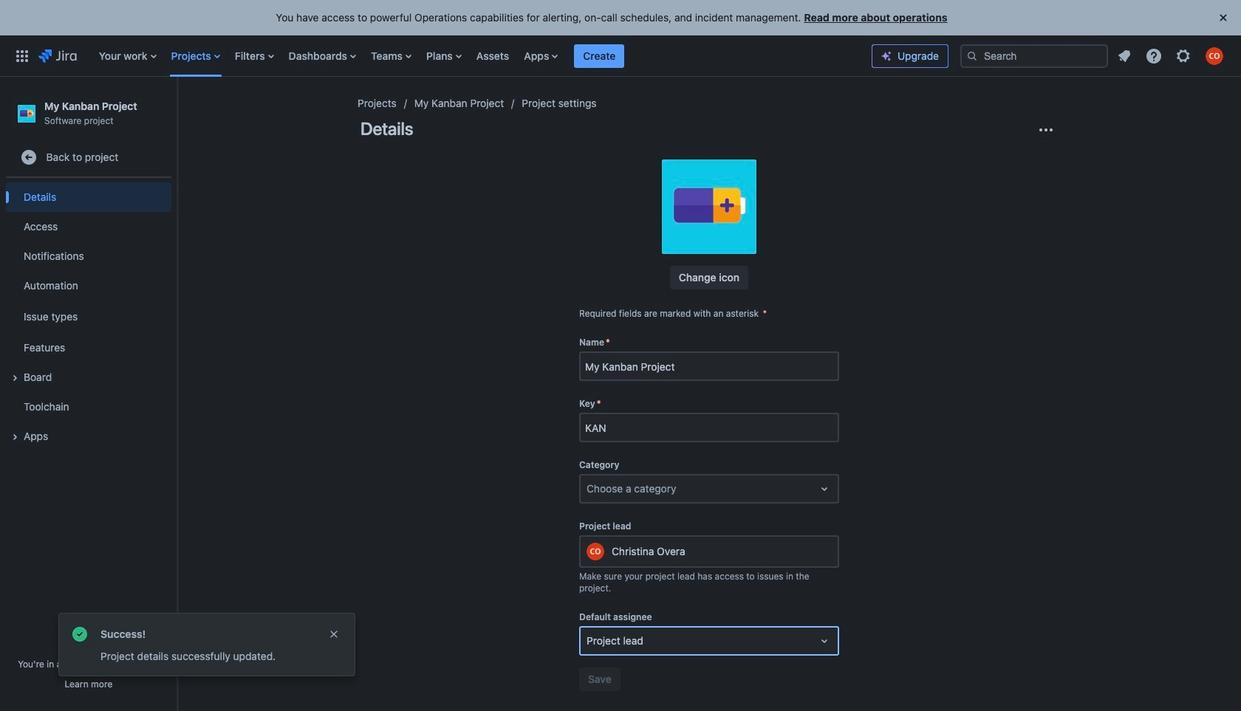 Task type: locate. For each thing, give the bounding box(es) containing it.
open image
[[816, 480, 834, 498]]

None search field
[[961, 44, 1109, 68]]

group
[[6, 178, 171, 456]]

dismiss image
[[1215, 9, 1233, 27]]

group inside sidebar 'element'
[[6, 178, 171, 456]]

alert
[[59, 614, 355, 676]]

open image
[[816, 633, 834, 650]]

list
[[91, 35, 872, 76], [1111, 42, 1233, 69]]

1 horizontal spatial list
[[1111, 42, 1233, 69]]

sidebar navigation image
[[161, 95, 194, 124]]

success image
[[71, 626, 89, 644]]

appswitcher icon image
[[13, 47, 31, 65]]

None text field
[[587, 482, 590, 497]]

None field
[[581, 353, 838, 380], [581, 415, 838, 441], [581, 353, 838, 380], [581, 415, 838, 441]]

expand image
[[6, 370, 24, 387]]

list item
[[574, 35, 625, 76]]

0 horizontal spatial list
[[91, 35, 872, 76]]

your profile and settings image
[[1206, 47, 1224, 65]]

banner
[[0, 35, 1242, 77]]

jira image
[[38, 47, 77, 65], [38, 47, 77, 65]]

more image
[[1038, 121, 1055, 139]]



Task type: vqa. For each thing, say whether or not it's contained in the screenshot.
bottom Service team health monitor
no



Task type: describe. For each thing, give the bounding box(es) containing it.
sidebar element
[[0, 77, 177, 712]]

notifications image
[[1116, 47, 1134, 65]]

expand image
[[6, 429, 24, 447]]

Search field
[[961, 44, 1109, 68]]

settings image
[[1175, 47, 1193, 65]]

search image
[[967, 50, 978, 62]]

project avatar image
[[662, 160, 757, 254]]

primary element
[[9, 35, 872, 76]]

dismiss image
[[328, 629, 340, 641]]

help image
[[1145, 47, 1163, 65]]



